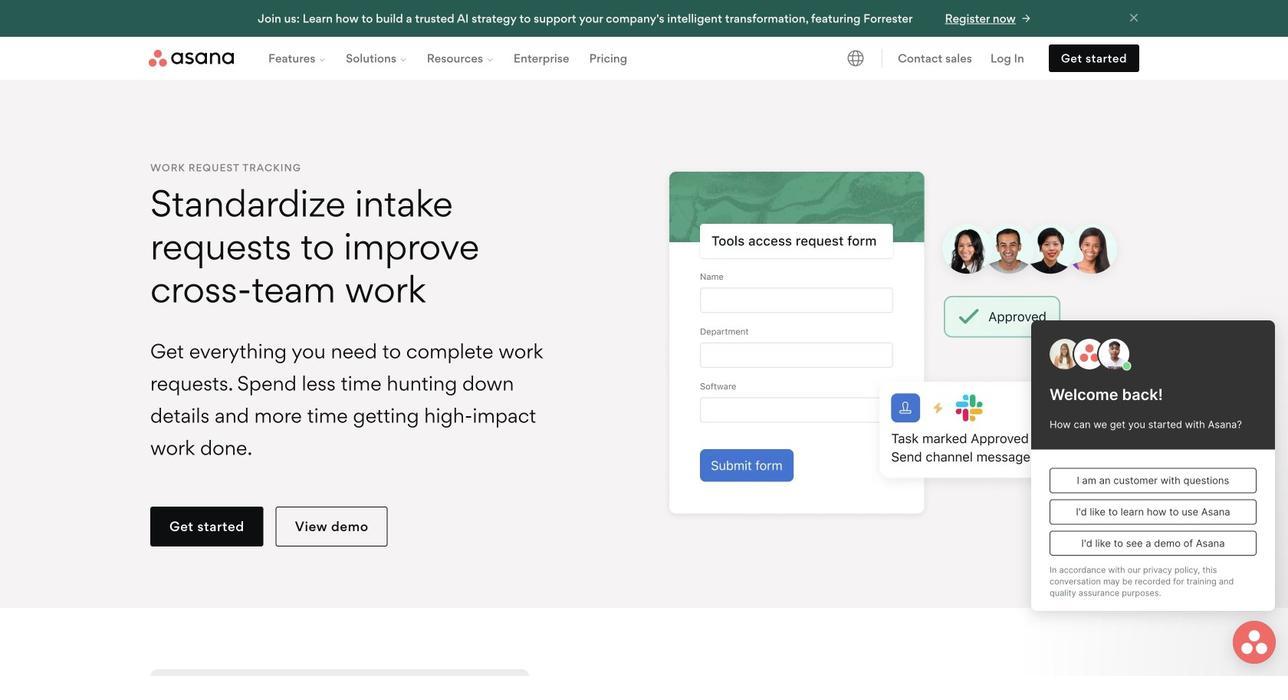 Task type: describe. For each thing, give the bounding box(es) containing it.
work request tracking in asana image
[[656, 159, 1138, 526]]



Task type: vqa. For each thing, say whether or not it's contained in the screenshot.
Asana Declared A Leader By Forrester 'Image'
yes



Task type: locate. For each thing, give the bounding box(es) containing it.
group
[[258, 37, 637, 80]]

asana declared a leader by forrester image
[[150, 669, 632, 676]]



